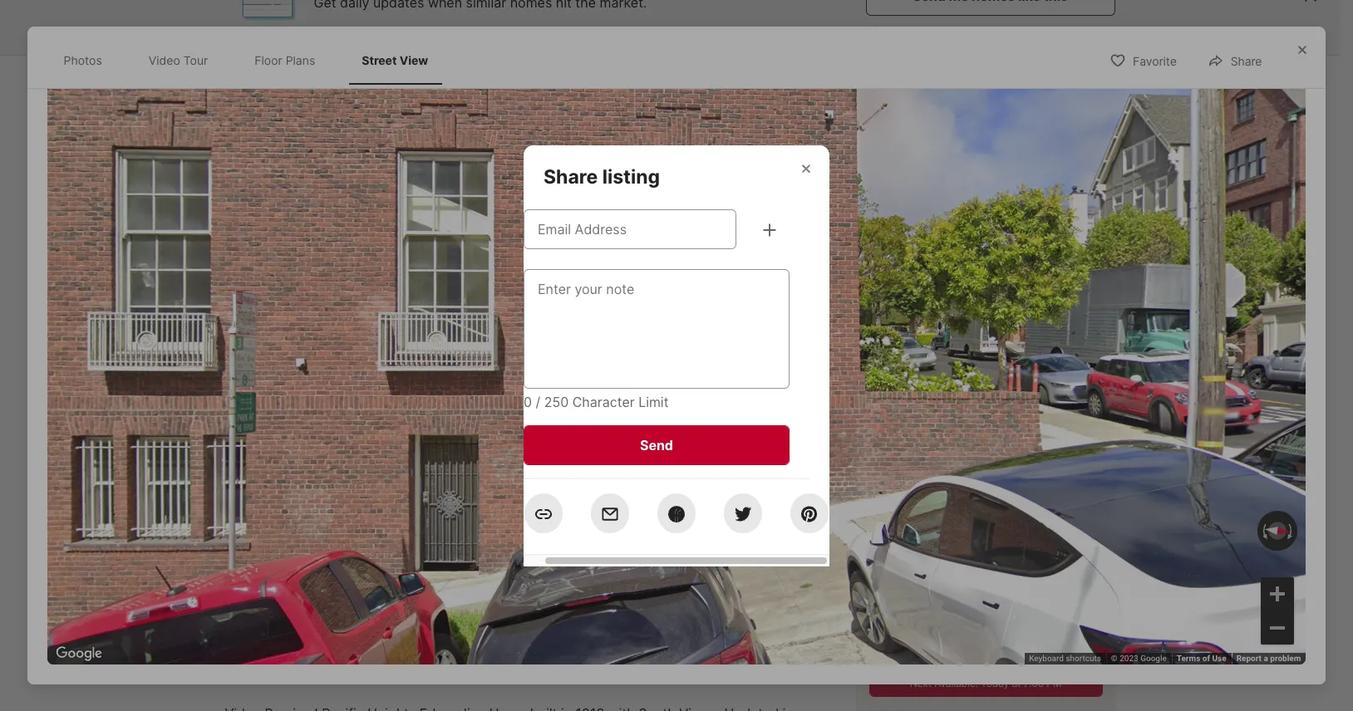 Task type: vqa. For each thing, say whether or not it's contained in the screenshot.
the left the View
yes



Task type: locate. For each thing, give the bounding box(es) containing it.
tab list containing feed
[[225, 56, 771, 99]]

baths link
[[531, 574, 566, 591]]

3015 pacific ave , san francisco , ca 94115
[[225, 510, 496, 527]]

0 horizontal spatial view
[[400, 53, 428, 67]]

$8,500,000
[[225, 549, 338, 572]]

250
[[544, 394, 569, 410]]

1 vertical spatial floor plans
[[367, 421, 429, 435]]

7:00
[[1024, 678, 1044, 690]]

plans inside button
[[398, 421, 429, 435]]

1 horizontal spatial favorite
[[1133, 54, 1177, 68]]

view
[[400, 53, 428, 67], [524, 421, 553, 435]]

street view down 0 at left
[[487, 421, 553, 435]]

tour via video chat
[[986, 612, 1088, 624]]

overview tab
[[324, 59, 417, 99]]

oct for 27
[[1032, 518, 1054, 530]]

oct for 25
[[886, 518, 908, 530]]

street view inside button
[[487, 421, 553, 435]]

1 horizontal spatial share
[[1071, 71, 1102, 85]]

oct 26 thursday
[[958, 518, 1005, 575]]

1 horizontal spatial floor
[[367, 421, 395, 435]]

street view button
[[450, 412, 567, 445]]

0 vertical spatial favorite
[[1133, 54, 1177, 68]]

tour with a redfin premier agent
[[869, 491, 1081, 508]]

street view
[[362, 53, 428, 67], [487, 421, 553, 435]]

1 vertical spatial street
[[487, 421, 522, 435]]

99
[[1031, 421, 1047, 435]]

0 vertical spatial floor
[[255, 53, 282, 67]]

1 oct from the left
[[886, 518, 908, 530]]

2 oct from the left
[[958, 518, 980, 530]]

0 horizontal spatial share button
[[1033, 60, 1116, 94]]

person
[[921, 612, 959, 624]]

/
[[536, 394, 541, 410]]

0 vertical spatial view
[[400, 53, 428, 67]]

favorite for street view
[[1133, 54, 1177, 68]]

oct inside oct 26 thursday
[[958, 518, 980, 530]]

thursday
[[958, 565, 1005, 575]]

3015 pacific ave, san francisco, ca 94115 image
[[225, 102, 849, 458], [856, 102, 1116, 277], [856, 284, 1116, 458]]

tour for tour with a redfin premier agent
[[869, 491, 899, 508]]

/mo
[[293, 576, 315, 590]]

0 horizontal spatial a
[[934, 491, 941, 508]]

0 horizontal spatial favorite
[[879, 71, 923, 85]]

1 vertical spatial video
[[276, 421, 309, 435]]

tab list inside "share listing" dialog
[[47, 37, 458, 84]]

2 horizontal spatial oct
[[1032, 518, 1054, 530]]

1 vertical spatial favorite
[[879, 71, 923, 85]]

at
[[1012, 678, 1021, 690]]

google
[[1141, 654, 1167, 664]]

1 horizontal spatial ,
[[428, 510, 432, 527]]

plans
[[286, 53, 315, 67], [398, 421, 429, 435]]

oct down agent
[[1032, 518, 1054, 530]]

0 horizontal spatial floor plans
[[255, 53, 315, 67]]

$61,940
[[249, 576, 293, 590]]

video tour tab
[[135, 40, 221, 81]]

redfin
[[944, 491, 987, 508]]

out
[[993, 71, 1012, 85]]

plans inside tab
[[286, 53, 315, 67]]

video inside tab
[[149, 53, 180, 67]]

photos
[[1049, 421, 1089, 435]]

oct
[[886, 518, 908, 530], [958, 518, 980, 530], [1032, 518, 1054, 530]]

0 horizontal spatial street
[[362, 53, 397, 67]]

street inside tab
[[362, 53, 397, 67]]

list box
[[869, 600, 1103, 637]]

1 vertical spatial plans
[[398, 421, 429, 435]]

0 horizontal spatial share
[[544, 165, 598, 188]]

share button
[[1194, 43, 1277, 78], [1033, 60, 1116, 94]]

oct inside oct 27 friday
[[1032, 518, 1054, 530]]

0 horizontal spatial floor
[[255, 53, 282, 67]]

,
[[333, 510, 337, 527], [428, 510, 432, 527]]

share listing dialog containing photos
[[27, 27, 1326, 685]]

use
[[1213, 654, 1227, 664]]

approved
[[365, 576, 419, 590]]

1 vertical spatial street view
[[487, 421, 553, 435]]

2 horizontal spatial share
[[1231, 54, 1262, 68]]

video up the for sale - active
[[276, 421, 309, 435]]

, left san
[[333, 510, 337, 527]]

2 vertical spatial share
[[544, 165, 598, 188]]

26
[[958, 530, 997, 566]]

floor plans button
[[329, 412, 443, 445]]

0 vertical spatial share
[[1231, 54, 1262, 68]]

0 vertical spatial street
[[362, 53, 397, 67]]

video right photos
[[149, 53, 180, 67]]

oct 25 wednesday
[[886, 518, 940, 575]]

terms of use link
[[1177, 654, 1227, 664]]

0 horizontal spatial ,
[[333, 510, 337, 527]]

0 horizontal spatial favorite button
[[842, 60, 937, 94]]

video button
[[238, 412, 323, 445]]

0 vertical spatial plans
[[286, 53, 315, 67]]

share listing dialog
[[27, 27, 1326, 685], [504, 145, 830, 567]]

1 horizontal spatial plans
[[398, 421, 429, 435]]

favorite button for sale & tax history
[[842, 60, 937, 94]]

oct 27 friday
[[1032, 518, 1069, 575]]

street view up overview
[[362, 53, 428, 67]]

video
[[149, 53, 180, 67], [276, 421, 309, 435]]

ft
[[630, 574, 643, 591]]

1 horizontal spatial share button
[[1194, 43, 1277, 78]]

tab list containing photos
[[47, 37, 458, 84]]

0 horizontal spatial street view
[[362, 53, 428, 67]]

$8,500,000 est. $61,940 /mo get pre-approved
[[225, 549, 419, 590]]

99 photos button
[[994, 412, 1103, 445]]

favorite button
[[1096, 43, 1191, 78], [842, 60, 937, 94]]

0 horizontal spatial plans
[[286, 53, 315, 67]]

a right with
[[934, 491, 941, 508]]

with
[[902, 491, 931, 508]]

for
[[240, 480, 263, 494]]

google image
[[51, 644, 106, 665]]

0 horizontal spatial oct
[[886, 518, 908, 530]]

0 vertical spatial a
[[934, 491, 941, 508]]

pm
[[1047, 678, 1062, 690]]

&
[[588, 72, 596, 86]]

keyboard shortcuts button
[[1029, 654, 1101, 665]]

keyboard
[[1029, 654, 1064, 664]]

wednesday
[[886, 565, 940, 575]]

limit
[[639, 394, 669, 410]]

character
[[573, 394, 635, 410]]

oct down with
[[886, 518, 908, 530]]

map entry image
[[720, 478, 830, 589]]

7,405 sq ft
[[610, 549, 663, 591]]

oct for 26
[[958, 518, 980, 530]]

photos tab
[[50, 40, 115, 81]]

send
[[640, 437, 673, 454]]

schools
[[695, 72, 739, 86]]

photos
[[64, 53, 102, 67]]

1 horizontal spatial video
[[276, 421, 309, 435]]

street
[[362, 53, 397, 67], [487, 421, 522, 435]]

0 vertical spatial street view
[[362, 53, 428, 67]]

1 horizontal spatial oct
[[958, 518, 980, 530]]

floor plans
[[255, 53, 315, 67], [367, 421, 429, 435]]

0 horizontal spatial video
[[149, 53, 180, 67]]

oct down redfin
[[958, 518, 980, 530]]

for sale - active
[[240, 480, 348, 494]]

None button
[[879, 511, 946, 583], [953, 512, 1019, 582], [1026, 512, 1093, 582], [879, 511, 946, 583], [953, 512, 1019, 582], [1026, 512, 1093, 582]]

video tour
[[149, 53, 208, 67]]

pre-
[[341, 576, 365, 590]]

tab list
[[47, 37, 458, 84], [225, 56, 771, 99]]

1 horizontal spatial floor plans
[[367, 421, 429, 435]]

terms
[[1177, 654, 1201, 664]]

1 horizontal spatial street view
[[487, 421, 553, 435]]

home
[[327, 653, 379, 677]]

video inside button
[[276, 421, 309, 435]]

1 vertical spatial view
[[524, 421, 553, 435]]

, left ca on the bottom left
[[428, 510, 432, 527]]

details
[[487, 72, 523, 86]]

video for video tour
[[149, 53, 180, 67]]

video for video
[[276, 421, 309, 435]]

tax
[[599, 72, 616, 86]]

1 horizontal spatial view
[[524, 421, 553, 435]]

favorite
[[1133, 54, 1177, 68], [879, 71, 923, 85]]

a right "report"
[[1264, 654, 1269, 664]]

1 horizontal spatial street
[[487, 421, 522, 435]]

next image
[[1083, 534, 1110, 561]]

0 vertical spatial floor plans
[[255, 53, 315, 67]]

street inside button
[[487, 421, 522, 435]]

floor inside button
[[367, 421, 395, 435]]

1 horizontal spatial favorite button
[[1096, 43, 1191, 78]]

1 vertical spatial floor
[[367, 421, 395, 435]]

1 vertical spatial a
[[1264, 654, 1269, 664]]

0 vertical spatial video
[[149, 53, 180, 67]]

3 oct from the left
[[1032, 518, 1054, 530]]

oct inside the oct 25 wednesday
[[886, 518, 908, 530]]

feed
[[277, 72, 305, 86]]

floor
[[255, 53, 282, 67], [367, 421, 395, 435]]

share listing dialog containing share listing
[[504, 145, 830, 567]]



Task type: describe. For each thing, give the bounding box(es) containing it.
problem
[[1271, 654, 1302, 664]]

san
[[340, 510, 364, 527]]

available:
[[935, 678, 978, 690]]

tour
[[1004, 659, 1031, 676]]

99 photos
[[1031, 421, 1089, 435]]

redfin image
[[226, 0, 301, 33]]

Enter your note text field
[[538, 279, 776, 379]]

6 beds
[[459, 549, 491, 591]]

floor plans inside tab
[[255, 53, 315, 67]]

7,405
[[610, 549, 663, 572]]

pacific
[[261, 510, 305, 527]]

6.5 baths
[[531, 549, 566, 591]]

baths
[[531, 574, 566, 591]]

tour in person
[[881, 612, 959, 624]]

agent
[[1043, 491, 1081, 508]]

about
[[225, 653, 282, 677]]

ca
[[436, 510, 455, 527]]

in
[[909, 612, 919, 624]]

est.
[[225, 576, 245, 590]]

Email Address text field
[[538, 219, 722, 239]]

via
[[1014, 612, 1029, 624]]

floor inside tab
[[255, 53, 282, 67]]

tour for tour in person
[[881, 612, 907, 624]]

sale
[[561, 72, 585, 86]]

beds
[[459, 574, 491, 591]]

3015
[[225, 510, 258, 527]]

report
[[1237, 654, 1262, 664]]

94115
[[458, 510, 496, 527]]

1 , from the left
[[333, 510, 337, 527]]

property details tab
[[417, 59, 542, 99]]

view inside button
[[524, 421, 553, 435]]

2 , from the left
[[428, 510, 432, 527]]

schedule tour next available: today at 7:00 pm
[[910, 659, 1062, 690]]

get pre-approved link
[[318, 576, 419, 590]]

1 vertical spatial share
[[1071, 71, 1102, 85]]

x-out button
[[944, 60, 1027, 94]]

report a problem link
[[1237, 654, 1302, 664]]

floor plans tab
[[241, 40, 329, 81]]

©
[[1111, 654, 1118, 664]]

tour for tour via video chat
[[986, 612, 1011, 624]]

get
[[318, 576, 338, 590]]

0 / 250 character limit
[[524, 394, 669, 410]]

view inside tab
[[400, 53, 428, 67]]

x-out
[[981, 71, 1012, 85]]

about this home
[[225, 653, 379, 677]]

today
[[981, 678, 1009, 690]]

active link
[[307, 480, 348, 494]]

street view inside tab
[[362, 53, 428, 67]]

share listing element
[[544, 145, 680, 189]]

listing
[[602, 165, 660, 188]]

© 2023 google
[[1111, 654, 1167, 664]]

schools tab
[[676, 59, 758, 99]]

video
[[1032, 612, 1060, 624]]

favorite for sale & tax history
[[879, 71, 923, 85]]

2023
[[1120, 654, 1139, 664]]

sale
[[266, 480, 295, 494]]

street view tab
[[349, 40, 442, 81]]

this
[[287, 653, 322, 677]]

tour inside tab
[[183, 53, 208, 67]]

feed link
[[244, 69, 305, 89]]

tab list for street view the "favorite" 'button'
[[47, 37, 458, 84]]

x-
[[981, 71, 993, 85]]

floor plans inside button
[[367, 421, 429, 435]]

list box containing tour in person
[[869, 600, 1103, 637]]

schedule
[[941, 659, 1001, 676]]

share listing
[[544, 165, 660, 188]]

terms of use
[[1177, 654, 1227, 664]]

tab list for the "favorite" 'button' for sale & tax history
[[225, 56, 771, 99]]

friday
[[1032, 565, 1062, 575]]

premier
[[990, 491, 1040, 508]]

report a problem
[[1237, 654, 1302, 664]]

1 horizontal spatial a
[[1264, 654, 1269, 664]]

send button
[[524, 425, 790, 465]]

6
[[459, 549, 472, 572]]

favorite button for street view
[[1096, 43, 1191, 78]]

property
[[436, 72, 484, 86]]

0
[[524, 394, 532, 410]]

active
[[307, 480, 348, 494]]

sale & tax history
[[561, 72, 657, 86]]

25
[[886, 530, 924, 566]]

ave
[[308, 510, 333, 527]]

-
[[298, 480, 304, 494]]

6.5
[[531, 549, 560, 572]]

property details
[[436, 72, 523, 86]]

sale & tax history tab
[[542, 59, 676, 99]]

next
[[910, 678, 932, 690]]

of
[[1203, 654, 1211, 664]]

shortcuts
[[1066, 654, 1101, 664]]

history
[[619, 72, 657, 86]]

chat
[[1062, 612, 1088, 624]]

27
[[1032, 530, 1069, 566]]



